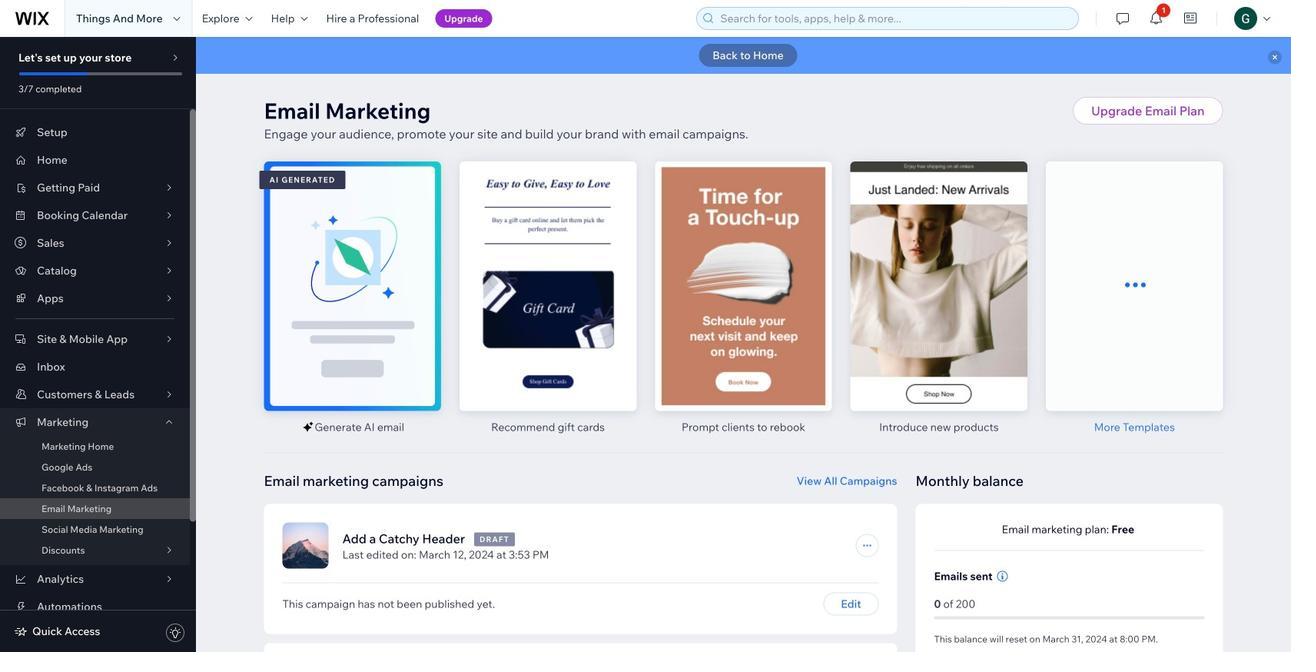 Task type: describe. For each thing, give the bounding box(es) containing it.
Search for tools, apps, help & more... field
[[716, 8, 1074, 29]]

sidebar element
[[0, 37, 196, 652]]



Task type: locate. For each thing, give the bounding box(es) containing it.
alert
[[196, 37, 1292, 74]]



Task type: vqa. For each thing, say whether or not it's contained in the screenshot.
Home
no



